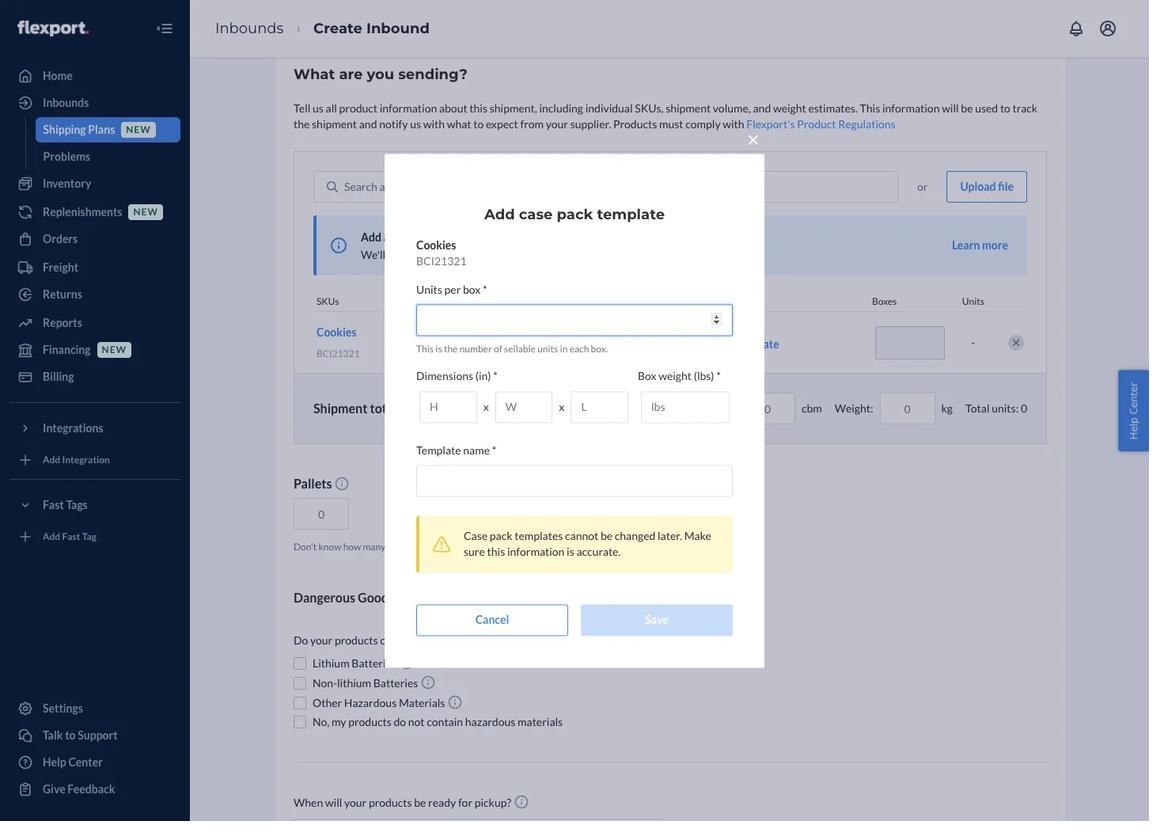 Task type: vqa. For each thing, say whether or not it's contained in the screenshot.
'FAST' inside the 'Fast Tags' dropdown button
no



Task type: locate. For each thing, give the bounding box(es) containing it.
with down 'about'
[[423, 117, 445, 131]]

0 horizontal spatial with
[[423, 117, 445, 131]]

0 horizontal spatial shipment
[[312, 117, 357, 131]]

0 vertical spatial weight
[[773, 101, 807, 115]]

and up flexport's
[[753, 101, 771, 115]]

0 text field
[[294, 498, 349, 530]]

add right +
[[663, 337, 683, 351]]

new right plans at the top left of the page
[[126, 124, 151, 136]]

orders link
[[10, 226, 181, 252]]

1 horizontal spatial each
[[570, 343, 589, 355]]

1 vertical spatial shipment
[[312, 117, 357, 131]]

inbounds link inside the breadcrumbs navigation
[[215, 20, 284, 37]]

0 vertical spatial the
[[294, 117, 310, 131]]

2 vertical spatial this
[[487, 545, 505, 558]]

this right save
[[412, 248, 430, 261]]

1 vertical spatial case
[[392, 230, 414, 244]]

add inside 'link'
[[663, 337, 683, 351]]

is up dimensions
[[436, 343, 442, 355]]

shipment down all
[[312, 117, 357, 131]]

and down product
[[359, 117, 377, 131]]

0 horizontal spatial 0 text field
[[740, 393, 796, 425]]

2 vertical spatial template
[[735, 337, 780, 351]]

1 vertical spatial to
[[474, 117, 484, 131]]

0 horizontal spatial help
[[43, 755, 66, 769]]

0 vertical spatial inbounds link
[[215, 20, 284, 37]]

add inside add a case pack template for each product. we'll save this information for future inbounds.
[[361, 230, 382, 244]]

number
[[460, 343, 492, 355]]

with
[[423, 117, 445, 131], [723, 117, 745, 131]]

template for add a case pack template for each product. we'll save this information for future inbounds.
[[441, 230, 486, 244]]

shipment
[[666, 101, 711, 115], [312, 117, 357, 131]]

your
[[546, 117, 568, 131]]

add left a
[[361, 230, 382, 244]]

1 0 text field from the left
[[740, 393, 796, 425]]

later.
[[658, 529, 682, 542]]

cookies down skus
[[317, 326, 357, 339]]

boxes
[[873, 295, 897, 307]]

1 horizontal spatial the
[[444, 343, 458, 355]]

is left .
[[567, 545, 575, 558]]

skus,
[[635, 101, 664, 115]]

1 horizontal spatial help center
[[1127, 382, 1141, 439]]

cu ft/lb
[[441, 402, 475, 415]]

0 vertical spatial template
[[597, 206, 665, 223]]

0 horizontal spatial and
[[359, 117, 377, 131]]

0 horizontal spatial case
[[392, 230, 414, 244]]

product
[[797, 117, 837, 131]]

case for + add case pack template
[[685, 337, 707, 351]]

changed
[[615, 529, 656, 542]]

case
[[519, 206, 553, 223], [392, 230, 414, 244], [685, 337, 707, 351]]

1 vertical spatial fast
[[62, 531, 80, 543]]

1 vertical spatial is
[[567, 545, 575, 558]]

2 horizontal spatial template
[[735, 337, 780, 351]]

0 vertical spatial be
[[961, 101, 973, 115]]

create inbound
[[314, 20, 430, 37]]

center
[[1127, 382, 1141, 414], [68, 755, 103, 769]]

0 vertical spatial inbounds
[[215, 20, 284, 37]]

add left integration
[[43, 454, 60, 466]]

1 vertical spatial help
[[43, 755, 66, 769]]

each inside add a case pack template for each product. we'll save this information for future inbounds.
[[505, 230, 528, 244]]

case right a
[[392, 230, 414, 244]]

returns
[[43, 287, 82, 301]]

0 vertical spatial and
[[753, 101, 771, 115]]

None text field
[[416, 465, 733, 497]]

0 horizontal spatial us
[[313, 101, 324, 115]]

0
[[1021, 402, 1028, 415]]

pack right a
[[416, 230, 439, 244]]

from
[[521, 117, 544, 131]]

1 horizontal spatial case
[[519, 206, 553, 223]]

1 horizontal spatial help
[[1127, 417, 1141, 439]]

center inside button
[[1127, 382, 1141, 414]]

0 horizontal spatial the
[[294, 117, 310, 131]]

this up dimensions
[[416, 343, 434, 355]]

new down reports link
[[102, 344, 127, 356]]

0 vertical spatial shipment
[[666, 101, 711, 115]]

1 vertical spatial weight
[[659, 369, 692, 382]]

* right (in)
[[493, 369, 498, 382]]

many
[[363, 541, 386, 553]]

0 horizontal spatial units
[[416, 283, 443, 296]]

fast left the "tags"
[[43, 498, 64, 511]]

pack inside add a case pack template for each product. we'll save this information for future inbounds.
[[416, 230, 439, 244]]

H number field
[[420, 391, 477, 423]]

information down templates
[[507, 545, 565, 558]]

2 vertical spatial case
[[685, 337, 707, 351]]

including
[[540, 101, 584, 115]]

1 horizontal spatial units
[[963, 295, 985, 307]]

0 vertical spatial center
[[1127, 382, 1141, 414]]

cookies inside cookies bci21321
[[416, 238, 456, 252]]

for left future in the top of the page
[[491, 248, 506, 261]]

help center button
[[1119, 370, 1150, 451]]

x right cbm/kg
[[559, 400, 565, 414]]

case inside add a case pack template for each product. we'll save this information for future inbounds.
[[392, 230, 414, 244]]

1 horizontal spatial bci21321
[[416, 254, 467, 268]]

new for shipping plans
[[126, 124, 151, 136]]

0 vertical spatial new
[[126, 124, 151, 136]]

the down tell
[[294, 117, 310, 131]]

case up (lbs)
[[685, 337, 707, 351]]

1 vertical spatial help center
[[43, 755, 103, 769]]

0 vertical spatial this
[[860, 101, 881, 115]]

1 vertical spatial this
[[412, 248, 430, 261]]

pack
[[557, 206, 593, 223], [416, 230, 439, 244], [709, 337, 733, 351], [490, 529, 513, 542]]

x right ft/lb
[[483, 400, 489, 414]]

fast inside dropdown button
[[43, 498, 64, 511]]

Number of boxes number field
[[876, 326, 945, 359]]

1 vertical spatial cookies
[[317, 326, 357, 339]]

2 horizontal spatial to
[[1001, 101, 1011, 115]]

1 horizontal spatial inbounds
[[215, 20, 284, 37]]

1 vertical spatial new
[[133, 206, 158, 218]]

pack up (lbs)
[[709, 337, 733, 351]]

* right name
[[492, 443, 497, 457]]

not
[[408, 715, 425, 729]]

0 vertical spatial us
[[313, 101, 324, 115]]

W number field
[[495, 391, 553, 423]]

units left per on the top left of page
[[416, 283, 443, 296]]

1 horizontal spatial to
[[474, 117, 484, 131]]

regulations
[[839, 117, 896, 131]]

sending?
[[399, 66, 468, 83]]

cookies bci21321
[[416, 238, 467, 268]]

1 vertical spatial each
[[570, 343, 589, 355]]

supplier.
[[571, 117, 611, 131]]

None checkbox
[[294, 657, 306, 670], [294, 677, 306, 689], [294, 716, 306, 729], [294, 657, 306, 670], [294, 677, 306, 689], [294, 716, 306, 729]]

case pack templates cannot be changed later. make sure this information is accurate.
[[464, 529, 712, 558]]

units up "-"
[[963, 295, 985, 307]]

0 horizontal spatial or
[[417, 541, 426, 553]]

0 horizontal spatial be
[[601, 529, 613, 542]]

box
[[463, 283, 481, 296]]

0 vertical spatial is
[[436, 343, 442, 355]]

None checkbox
[[294, 697, 306, 709]]

weight right box
[[659, 369, 692, 382]]

1 vertical spatial be
[[601, 529, 613, 542]]

no, my products do not contain hazardous materials
[[313, 715, 563, 729]]

× document
[[385, 122, 765, 668]]

to right what
[[474, 117, 484, 131]]

add inside × document
[[485, 206, 515, 223]]

0 horizontal spatial inbounds
[[43, 96, 89, 109]]

shipment up comply
[[666, 101, 711, 115]]

new up orders link
[[133, 206, 158, 218]]

information up per on the top left of page
[[432, 248, 489, 261]]

for left product.
[[488, 230, 503, 244]]

case up product.
[[519, 206, 553, 223]]

this up what
[[470, 101, 488, 115]]

add up add a case pack template for each product. we'll save this information for future inbounds.
[[485, 206, 515, 223]]

weight up flexport's
[[773, 101, 807, 115]]

information up notify
[[380, 101, 437, 115]]

cannot
[[565, 529, 599, 542]]

0 vertical spatial to
[[1001, 101, 1011, 115]]

bci21321
[[416, 254, 467, 268], [317, 348, 360, 360]]

1 vertical spatial the
[[444, 343, 458, 355]]

no,
[[313, 715, 330, 729]]

case inside 'link'
[[685, 337, 707, 351]]

units inside × document
[[416, 283, 443, 296]]

+
[[654, 337, 660, 351]]

bci21321 down cookies link
[[317, 348, 360, 360]]

0 horizontal spatial cookies
[[317, 326, 357, 339]]

be right will
[[961, 101, 973, 115]]

1 horizontal spatial weight
[[773, 101, 807, 115]]

1 vertical spatial bci21321
[[317, 348, 360, 360]]

don't
[[294, 541, 317, 553]]

1 vertical spatial and
[[359, 117, 377, 131]]

totals
[[370, 401, 403, 416]]

each right in
[[570, 343, 589, 355]]

.
[[577, 541, 579, 553]]

0 horizontal spatial to
[[65, 728, 76, 742]]

this up the regulations
[[860, 101, 881, 115]]

be up accurate.
[[601, 529, 613, 542]]

per
[[445, 283, 461, 296]]

1 horizontal spatial template
[[597, 206, 665, 223]]

1 horizontal spatial with
[[723, 117, 745, 131]]

cancel
[[476, 613, 509, 626]]

the
[[294, 117, 310, 131], [444, 343, 458, 355]]

total
[[966, 402, 990, 415]]

2 0 text field from the left
[[880, 393, 936, 425]]

cookies right save
[[416, 238, 456, 252]]

0 horizontal spatial help center
[[43, 755, 103, 769]]

2 vertical spatial new
[[102, 344, 127, 356]]

1 horizontal spatial be
[[961, 101, 973, 115]]

or left upload on the right of the page
[[918, 180, 928, 193]]

to right talk
[[65, 728, 76, 742]]

template inside add a case pack template for each product. we'll save this information for future inbounds.
[[441, 230, 486, 244]]

shipment
[[314, 401, 368, 416]]

bci21321 up units per box *
[[416, 254, 467, 268]]

cbm/kg
[[507, 402, 543, 415]]

None radio
[[422, 402, 434, 415], [488, 402, 501, 415], [422, 402, 434, 415], [488, 402, 501, 415]]

this right sure
[[487, 545, 505, 558]]

0 text field left kg
[[880, 393, 936, 425]]

2 vertical spatial to
[[65, 728, 76, 742]]

is inside case pack templates cannot be changed later. make sure this information is accurate.
[[567, 545, 575, 558]]

or right pallets
[[417, 541, 426, 553]]

template name *
[[416, 443, 497, 457]]

template
[[597, 206, 665, 223], [441, 230, 486, 244], [735, 337, 780, 351]]

inbounds.
[[540, 248, 587, 261]]

2 horizontal spatial case
[[685, 337, 707, 351]]

about
[[439, 101, 468, 115]]

sellable
[[504, 343, 536, 355]]

ft/lb
[[454, 402, 475, 415]]

pack right case at left bottom
[[490, 529, 513, 542]]

the inside × document
[[444, 343, 458, 355]]

0 vertical spatial fast
[[43, 498, 64, 511]]

box.
[[591, 343, 608, 355]]

information inside add a case pack template for each product. we'll save this information for future inbounds.
[[432, 248, 489, 261]]

bci21321 inside row
[[317, 348, 360, 360]]

us right notify
[[410, 117, 421, 131]]

fast left tag
[[62, 531, 80, 543]]

the inside 'tell us all product information about this shipment, including individual skus, shipment volume, and weight estimates. this information will be used to track the shipment and notify us with what to expect from your supplier. products must comply with'
[[294, 117, 310, 131]]

pack inside case pack templates cannot be changed later. make sure this information is accurate.
[[490, 529, 513, 542]]

0 horizontal spatial x
[[483, 400, 489, 414]]

1 horizontal spatial cookies
[[416, 238, 456, 252]]

to right used
[[1001, 101, 1011, 115]]

1 vertical spatial this
[[416, 343, 434, 355]]

0 horizontal spatial is
[[436, 343, 442, 355]]

None number field
[[416, 304, 733, 336]]

* right (lbs)
[[717, 369, 721, 382]]

my
[[332, 715, 346, 729]]

batteries up non-lithium batteries
[[352, 657, 397, 670]]

expect
[[486, 117, 518, 131]]

1 horizontal spatial us
[[410, 117, 421, 131]]

learn more button
[[952, 238, 1009, 253]]

help center inside button
[[1127, 382, 1141, 439]]

template inside 'link'
[[735, 337, 780, 351]]

0 vertical spatial or
[[918, 180, 928, 193]]

goods
[[358, 590, 394, 605]]

(lbs)
[[694, 369, 715, 382]]

x
[[483, 400, 489, 414], [559, 400, 565, 414]]

1 horizontal spatial 0 text field
[[880, 393, 936, 425]]

batteries up other hazardous materials
[[374, 676, 418, 690]]

0 horizontal spatial weight
[[659, 369, 692, 382]]

+ add case pack template link
[[654, 336, 857, 352]]

row
[[314, 311, 1028, 373]]

1 vertical spatial center
[[68, 755, 103, 769]]

with down volume, on the right top
[[723, 117, 745, 131]]

inbounds
[[215, 20, 284, 37], [43, 96, 89, 109]]

help center link
[[10, 750, 181, 775]]

cookies inside row
[[317, 326, 357, 339]]

0 horizontal spatial bci21321
[[317, 348, 360, 360]]

(in)
[[476, 369, 491, 382]]

0 text field for cbm
[[740, 393, 796, 425]]

add for add case pack template
[[485, 206, 515, 223]]

0 horizontal spatial center
[[68, 755, 103, 769]]

kg
[[942, 402, 953, 415]]

0 vertical spatial case
[[519, 206, 553, 223]]

each up future in the top of the page
[[505, 230, 528, 244]]

0 vertical spatial each
[[505, 230, 528, 244]]

add down fast tags
[[43, 531, 60, 543]]

1 vertical spatial inbounds link
[[10, 90, 181, 116]]

individual
[[586, 101, 633, 115]]

know
[[319, 541, 342, 553]]

0 horizontal spatial each
[[505, 230, 528, 244]]

0 vertical spatial help
[[1127, 417, 1141, 439]]

1 vertical spatial or
[[417, 541, 426, 553]]

what
[[447, 117, 472, 131]]

0 vertical spatial bci21321
[[416, 254, 467, 268]]

the left number
[[444, 343, 458, 355]]

flexport logo image
[[17, 20, 89, 36]]

products
[[614, 117, 657, 131]]

units per box *
[[416, 283, 487, 296]]

financing
[[43, 343, 91, 356]]

weight inside 'tell us all product information about this shipment, including individual skus, shipment volume, and weight estimates. this information will be used to track the shipment and notify us with what to expect from your supplier. products must comply with'
[[773, 101, 807, 115]]

0 horizontal spatial template
[[441, 230, 486, 244]]

what are you sending?
[[294, 66, 468, 83]]

each
[[505, 230, 528, 244], [570, 343, 589, 355]]

be
[[961, 101, 973, 115], [601, 529, 613, 542]]

us left all
[[313, 101, 324, 115]]

1 horizontal spatial center
[[1127, 382, 1141, 414]]

plans
[[88, 123, 115, 136]]

0 text field left the cbm
[[740, 393, 796, 425]]

materials
[[399, 696, 445, 710]]

0 vertical spatial cookies
[[416, 238, 456, 252]]

breadcrumbs navigation
[[203, 5, 443, 52]]

pallets
[[387, 541, 415, 553]]

1 horizontal spatial or
[[918, 180, 928, 193]]

0 vertical spatial help center
[[1127, 382, 1141, 439]]

case inside × document
[[519, 206, 553, 223]]

flexport's product regulations button
[[747, 116, 896, 132]]

0 vertical spatial this
[[470, 101, 488, 115]]

add integration link
[[10, 447, 181, 473]]

1 horizontal spatial inbounds link
[[215, 20, 284, 37]]

0 text field
[[740, 393, 796, 425], [880, 393, 936, 425]]

this
[[860, 101, 881, 115], [416, 343, 434, 355]]



Task type: describe. For each thing, give the bounding box(es) containing it.
search image
[[327, 181, 338, 192]]

pallets
[[294, 476, 335, 491]]

a
[[384, 230, 390, 244]]

save
[[388, 248, 409, 261]]

this inside 'tell us all product information about this shipment, including individual skus, shipment volume, and weight estimates. this information will be used to track the shipment and notify us with what to expect from your supplier. products must comply with'
[[470, 101, 488, 115]]

1 vertical spatial batteries
[[374, 676, 418, 690]]

volume,
[[713, 101, 751, 115]]

add for add fast tag
[[43, 531, 60, 543]]

new for replenishments
[[133, 206, 158, 218]]

billing
[[43, 370, 74, 383]]

non-
[[313, 676, 337, 690]]

lithium
[[313, 657, 350, 670]]

name
[[463, 443, 490, 457]]

home link
[[10, 63, 181, 89]]

dimensions
[[416, 369, 474, 382]]

1 horizontal spatial shipment
[[666, 101, 711, 115]]

1 horizontal spatial and
[[753, 101, 771, 115]]

L number field
[[571, 391, 629, 423]]

lithium batteries
[[313, 657, 399, 670]]

close navigation image
[[155, 19, 174, 38]]

cookies for cookies bci21321
[[416, 238, 456, 252]]

settings link
[[10, 696, 181, 721]]

this inside 'tell us all product information about this shipment, including individual skus, shipment volume, and weight estimates. this information will be used to track the shipment and notify us with what to expect from your supplier. products must comply with'
[[860, 101, 881, 115]]

give feedback
[[43, 782, 115, 796]]

weight inside × document
[[659, 369, 692, 382]]

none text field inside × document
[[416, 465, 733, 497]]

inbounds inside the breadcrumbs navigation
[[215, 20, 284, 37]]

count
[[553, 541, 577, 553]]

create
[[314, 20, 363, 37]]

sending
[[428, 541, 460, 553]]

cbm
[[802, 402, 823, 415]]

this inside case pack templates cannot be changed later. make sure this information is accurate.
[[487, 545, 505, 558]]

comply
[[686, 117, 721, 131]]

add fast tag link
[[10, 524, 181, 549]]

this inside × document
[[416, 343, 434, 355]]

0 vertical spatial for
[[488, 230, 503, 244]]

flexport's
[[747, 117, 795, 131]]

learn more
[[952, 238, 1009, 252]]

save button
[[581, 604, 733, 636]]

template for + add case pack template
[[735, 337, 780, 351]]

information left will
[[883, 101, 940, 115]]

be inside case pack templates cannot be changed later. make sure this information is accurate.
[[601, 529, 613, 542]]

1 with from the left
[[423, 117, 445, 131]]

track
[[1013, 101, 1038, 115]]

information inside case pack templates cannot be changed later. make sure this information is accurate.
[[507, 545, 565, 558]]

add for add a case pack template for each product. we'll save this information for future inbounds.
[[361, 230, 382, 244]]

problems link
[[35, 144, 181, 169]]

estimate
[[515, 541, 551, 553]]

1 vertical spatial inbounds
[[43, 96, 89, 109]]

cookies for cookies
[[317, 326, 357, 339]]

template
[[416, 443, 461, 457]]

save
[[646, 613, 669, 626]]

shipment,
[[490, 101, 537, 115]]

packing
[[655, 295, 687, 307]]

talk to support
[[43, 728, 118, 742]]

dangerous
[[294, 590, 355, 605]]

help inside button
[[1127, 417, 1141, 439]]

used
[[976, 101, 999, 115]]

bci21321 inside × document
[[416, 254, 467, 268]]

talk
[[43, 728, 63, 742]]

products
[[349, 715, 392, 729]]

be inside 'tell us all product information about this shipment, including individual skus, shipment volume, and weight estimates. this information will be used to track the shipment and notify us with what to expect from your supplier. products must comply with'
[[961, 101, 973, 115]]

create inbound link
[[314, 20, 430, 37]]

notify
[[379, 117, 408, 131]]

inventory
[[43, 177, 91, 190]]

shipping
[[43, 123, 86, 136]]

total units: 0
[[966, 402, 1028, 415]]

this inside add a case pack template for each product. we'll save this information for future inbounds.
[[412, 248, 430, 261]]

settings
[[43, 702, 83, 715]]

units:
[[992, 402, 1019, 415]]

make
[[685, 529, 712, 542]]

don't know how many pallets or sending loose cargo? estimate count .
[[294, 541, 579, 553]]

inventory link
[[10, 171, 181, 196]]

units for units per box *
[[416, 283, 443, 296]]

will
[[942, 101, 959, 115]]

hazardous
[[344, 696, 397, 710]]

1 x from the left
[[483, 400, 489, 414]]

case
[[464, 529, 488, 542]]

cookies link
[[317, 326, 357, 339]]

integration
[[62, 454, 110, 466]]

add case pack template
[[485, 206, 665, 223]]

more
[[983, 238, 1009, 252]]

product
[[339, 101, 378, 115]]

upload
[[961, 180, 997, 193]]

1 vertical spatial us
[[410, 117, 421, 131]]

units
[[538, 343, 558, 355]]

add for add integration
[[43, 454, 60, 466]]

add fast tag
[[43, 531, 97, 543]]

units for units
[[963, 295, 985, 307]]

dimensions (in) *
[[416, 369, 498, 382]]

support
[[78, 728, 118, 742]]

* right "box"
[[483, 283, 487, 296]]

give
[[43, 782, 65, 796]]

future
[[508, 248, 538, 261]]

0 text field for kg
[[880, 393, 936, 425]]

dangerous goods
[[294, 590, 394, 605]]

each inside × document
[[570, 343, 589, 355]]

file
[[999, 180, 1014, 193]]

1 vertical spatial for
[[491, 248, 506, 261]]

new for financing
[[102, 344, 127, 356]]

what
[[294, 66, 335, 83]]

template inside × document
[[597, 206, 665, 223]]

lbs number field
[[641, 391, 730, 423]]

estimate count button
[[515, 540, 577, 554]]

other hazardous materials
[[313, 696, 447, 710]]

0 vertical spatial batteries
[[352, 657, 397, 670]]

cu
[[441, 402, 452, 415]]

estimates.
[[809, 101, 858, 115]]

freight
[[43, 260, 78, 274]]

how
[[343, 541, 361, 553]]

home
[[43, 69, 73, 82]]

to inside button
[[65, 728, 76, 742]]

2 x from the left
[[559, 400, 565, 414]]

+ add case pack template
[[654, 337, 780, 351]]

packing details
[[655, 295, 717, 307]]

0 horizontal spatial inbounds link
[[10, 90, 181, 116]]

case for add a case pack template for each product. we'll save this information for future inbounds.
[[392, 230, 414, 244]]

tag
[[82, 531, 97, 543]]

problems
[[43, 150, 90, 163]]

pack up product.
[[557, 206, 593, 223]]

tags
[[66, 498, 88, 511]]

templates
[[515, 529, 563, 542]]

inbound
[[367, 20, 430, 37]]

contain
[[427, 715, 463, 729]]

non-lithium batteries
[[313, 676, 420, 690]]

2 with from the left
[[723, 117, 745, 131]]

accurate.
[[577, 545, 621, 558]]

box
[[638, 369, 657, 382]]

freight link
[[10, 255, 181, 280]]

row containing cookies
[[314, 311, 1028, 373]]

box weight (lbs) *
[[638, 369, 721, 382]]

pack inside 'link'
[[709, 337, 733, 351]]

shipment totals
[[314, 401, 403, 416]]



